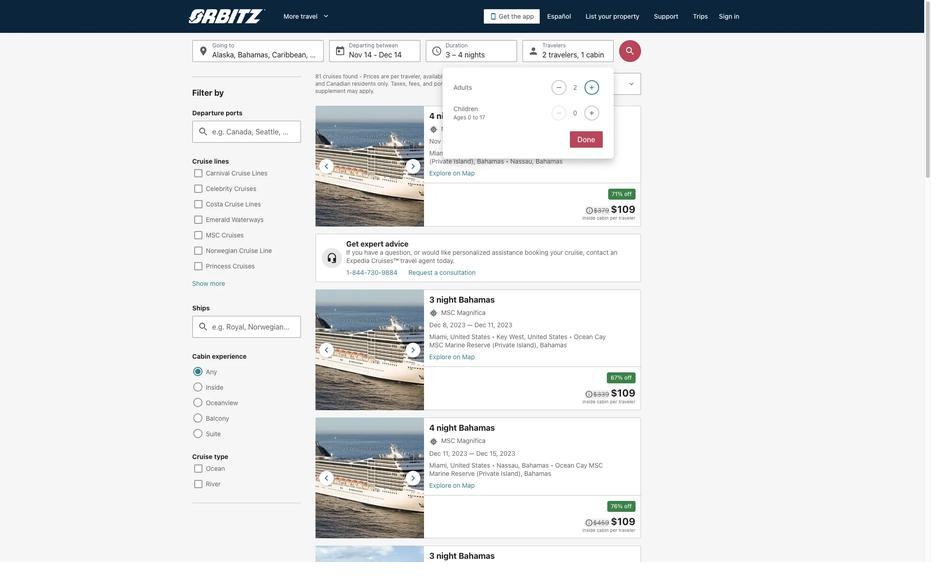 Task type: locate. For each thing, give the bounding box(es) containing it.
a
[[380, 249, 384, 257], [435, 269, 438, 277]]

show previous image image
[[321, 161, 332, 172], [321, 345, 332, 356], [321, 473, 332, 484]]

any
[[206, 368, 217, 376]]

0 vertical spatial explore on map button
[[430, 169, 610, 178]]

inside for $339
[[583, 400, 596, 405]]

fuel
[[508, 80, 519, 87]]

0 vertical spatial -
[[374, 51, 377, 59]]

0 vertical spatial $109
[[611, 204, 636, 216]]

apply.
[[360, 88, 375, 94]]

1 horizontal spatial your
[[599, 12, 612, 20]]

1 horizontal spatial 11,
[[488, 321, 496, 329]]

2 vertical spatial show previous image image
[[321, 473, 332, 484]]

cabin down $379
[[597, 216, 609, 221]]

1 explore on map button from the top
[[430, 169, 610, 178]]

1 vertical spatial 11,
[[443, 450, 450, 458]]

2 inside from the top
[[583, 400, 596, 405]]

travel down "or"
[[401, 257, 417, 265]]

list
[[347, 269, 636, 277]]

traveler down 76% off
[[619, 528, 636, 533]]

cruise up celebrity cruises
[[232, 169, 250, 177]]

2 traveler from the top
[[619, 400, 636, 405]]

reserve inside dec 11, 2023 — dec 15, 2023 miami, united states • nassau, bahamas • ocean cay msc marine reserve (private island), bahamas explore on map
[[451, 470, 475, 478]]

filter by
[[192, 88, 224, 98]]

alaska, bahamas, caribbean, europe, mexico button
[[192, 40, 361, 62]]

list containing 1-844-730-9884
[[347, 269, 636, 277]]

within
[[447, 73, 463, 80]]

united
[[451, 149, 470, 157], [451, 333, 470, 341], [528, 333, 547, 341], [451, 462, 470, 469]]

2 14 from the left
[[394, 51, 402, 59]]

1 vertical spatial reserve
[[467, 342, 491, 349]]

0
[[468, 114, 472, 121]]

inside cabin per traveler for $379
[[583, 216, 636, 221]]

msc magnifica
[[441, 125, 486, 133], [441, 309, 486, 317], [441, 437, 486, 445]]

night
[[437, 111, 457, 121], [437, 295, 457, 305], [437, 424, 457, 433], [437, 552, 457, 561]]

search image
[[625, 46, 636, 57]]

0 vertical spatial (private
[[430, 158, 452, 165]]

3 msc magnifica image from the top
[[316, 418, 424, 539]]

2 $109 from the top
[[611, 388, 636, 400]]

(private down key
[[493, 342, 515, 349]]

1 vertical spatial on
[[453, 353, 461, 361]]

14
[[364, 51, 372, 59], [394, 51, 402, 59]]

1 msc magnifica image from the top
[[316, 106, 424, 227]]

1 vertical spatial (private
[[493, 342, 515, 349]]

get inside get expert advice if you have a question, or would like personalized assistance booking your cruise, contact an expedia cruises™ travel agent today.
[[347, 240, 359, 248]]

states down 15,
[[472, 462, 491, 469]]

1 vertical spatial explore on map button
[[430, 353, 610, 362]]

personalized
[[453, 249, 491, 257]]

— left 15,
[[469, 450, 475, 458]]

msc cruises usa image
[[430, 310, 441, 318], [430, 438, 441, 446]]

0 vertical spatial nov
[[349, 51, 362, 59]]

0 vertical spatial 3 night bahamas
[[430, 295, 495, 305]]

off for $459
[[625, 503, 632, 510]]

inside down $339 button
[[583, 400, 596, 405]]

off right the 71%
[[625, 191, 632, 198]]

- up prices
[[374, 51, 377, 59]]

nov for nov 27, 2023 — dec 1, 2023 miami, united states • ocean cay msc marine reserve (private island), bahamas • nassau, bahamas explore on map
[[430, 137, 441, 145]]

1 vertical spatial show previous image image
[[321, 345, 332, 356]]

2 off from the top
[[625, 375, 632, 382]]

2 vertical spatial traveler
[[619, 528, 636, 533]]

0 vertical spatial small image
[[586, 207, 594, 215]]

only.
[[378, 80, 390, 87]]

0 vertical spatial 11,
[[488, 321, 496, 329]]

2 vertical spatial (private
[[477, 470, 500, 478]]

explore on map button down 15,
[[430, 482, 610, 490]]

ships
[[192, 304, 210, 312]]

and up "fuel"
[[499, 73, 509, 80]]

west,
[[510, 333, 526, 341]]

2 explore on map button from the top
[[430, 353, 610, 362]]

2 horizontal spatial cay
[[595, 333, 606, 341]]

0 vertical spatial inside cabin per traveler
[[583, 216, 636, 221]]

3 $109 from the top
[[611, 516, 636, 528]]

magnifica for 11,
[[457, 309, 486, 317]]

cabin down $459
[[597, 528, 609, 533]]

cruises for msc cruises
[[222, 231, 244, 239]]

small image
[[586, 207, 594, 215], [585, 391, 594, 399]]

1 show previous image image from the top
[[321, 161, 332, 172]]

explore on map button
[[430, 169, 610, 178], [430, 353, 610, 362], [430, 482, 610, 490]]

1 miami, from the top
[[430, 149, 449, 157]]

carnival
[[206, 169, 230, 177]]

1 traveler from the top
[[619, 216, 636, 221]]

1 horizontal spatial -
[[374, 51, 377, 59]]

1 horizontal spatial cay
[[576, 462, 588, 469]]

81 cruises found - prices are per traveler, available within last 24 hours and valid for us and canadian residents only. taxes, fees, and port expenses not included. fuel supplement may apply.
[[316, 73, 540, 94]]

1 small image from the top
[[586, 207, 594, 215]]

2 vertical spatial 4
[[430, 424, 435, 433]]

2 vertical spatial on
[[453, 482, 461, 489]]

2 vertical spatial reserve
[[451, 470, 475, 478]]

and
[[499, 73, 509, 80], [316, 80, 325, 87], [423, 80, 433, 87]]

1 vertical spatial explore
[[430, 353, 452, 361]]

bahamas inside dec 8, 2023 — dec 11, 2023 miami, united states • key west, united states • ocean cay msc marine reserve (private island), bahamas explore on map
[[540, 342, 567, 349]]

get up if
[[347, 240, 359, 248]]

1 vertical spatial island),
[[517, 342, 539, 349]]

2 vertical spatial msc magnifica image
[[316, 418, 424, 539]]

2 explore from the top
[[430, 353, 452, 361]]

0 vertical spatial msc magnifica image
[[316, 106, 424, 227]]

0 vertical spatial reserve
[[568, 149, 592, 157]]

3 map from the top
[[462, 482, 475, 489]]

cruise for carnival
[[232, 169, 250, 177]]

0 vertical spatial explore
[[430, 169, 452, 177]]

cay inside dec 8, 2023 — dec 11, 2023 miami, united states • key west, united states • ocean cay msc marine reserve (private island), bahamas explore on map
[[595, 333, 606, 341]]

2 vertical spatial marine
[[430, 470, 450, 478]]

or
[[414, 249, 420, 257]]

4 night from the top
[[437, 552, 457, 561]]

explore on map button down 1,
[[430, 169, 610, 178]]

cruise left line
[[239, 247, 258, 255]]

miami,
[[430, 149, 449, 157], [430, 333, 449, 341], [430, 462, 449, 469]]

2 vertical spatial map
[[462, 482, 475, 489]]

2 travelers, 1 cabin
[[543, 51, 605, 59]]

(private down 15,
[[477, 470, 500, 478]]

are
[[381, 73, 389, 80]]

spotlight icon image
[[327, 253, 337, 264]]

1 vertical spatial your
[[551, 249, 564, 257]]

17
[[480, 114, 486, 121]]

4
[[458, 51, 463, 59], [430, 111, 435, 121], [430, 424, 435, 433]]

list your property
[[586, 12, 640, 20]]

nov inside button
[[349, 51, 362, 59]]

marine inside dec 8, 2023 — dec 11, 2023 miami, united states • key west, united states • ocean cay msc marine reserve (private island), bahamas explore on map
[[445, 342, 465, 349]]

traveler down 67% off
[[619, 400, 636, 405]]

1 vertical spatial traveler
[[619, 400, 636, 405]]

property
[[614, 12, 640, 20]]

cruise up emerald waterways
[[225, 200, 244, 208]]

2023 right 8, in the left bottom of the page
[[450, 321, 466, 329]]

magnifica for 1,
[[457, 125, 486, 133]]

states for 1,
[[472, 149, 491, 157]]

1 vertical spatial off
[[625, 375, 632, 382]]

adults
[[454, 84, 472, 91]]

cruise
[[192, 157, 213, 165], [232, 169, 250, 177], [225, 200, 244, 208], [239, 247, 258, 255], [192, 453, 213, 461]]

4 for 11,
[[430, 424, 435, 433]]

lines for carnival cruise lines
[[252, 169, 268, 177]]

cabin inside dropdown button
[[587, 51, 605, 59]]

2 small image from the top
[[585, 391, 594, 399]]

balcony
[[206, 415, 229, 423]]

2 on from the top
[[453, 353, 461, 361]]

3 show previous image image from the top
[[321, 473, 332, 484]]

on inside dec 11, 2023 — dec 15, 2023 miami, united states • nassau, bahamas • ocean cay msc marine reserve (private island), bahamas explore on map
[[453, 482, 461, 489]]

3 show next image image from the top
[[408, 473, 419, 484]]

1 vertical spatial 4 night bahamas
[[430, 424, 495, 433]]

$379 button
[[586, 207, 610, 215]]

waterways
[[232, 216, 264, 224]]

— inside the nov 27, 2023 — dec 1, 2023 miami, united states • ocean cay msc marine reserve (private island), bahamas • nassau, bahamas explore on map
[[470, 137, 476, 145]]

reserve inside the nov 27, 2023 — dec 1, 2023 miami, united states • ocean cay msc marine reserve (private island), bahamas • nassau, bahamas explore on map
[[568, 149, 592, 157]]

nov for nov 14 - dec 14
[[349, 51, 362, 59]]

off for $339
[[625, 375, 632, 382]]

explore on map button down west,
[[430, 353, 610, 362]]

2 vertical spatial show next image image
[[408, 473, 419, 484]]

map inside the nov 27, 2023 — dec 1, 2023 miami, united states • ocean cay msc marine reserve (private island), bahamas • nassau, bahamas explore on map
[[462, 169, 475, 177]]

explore on map button for cay
[[430, 169, 610, 178]]

1 inside cabin per traveler from the top
[[583, 216, 636, 221]]

2 vertical spatial msc magnifica
[[441, 437, 486, 445]]

nov
[[349, 51, 362, 59], [430, 137, 441, 145]]

per for dec 11, 2023 — dec 15, 2023 miami, united states • nassau, bahamas • ocean cay msc marine reserve (private island), bahamas explore on map
[[611, 528, 618, 533]]

2 vertical spatial 3
[[430, 552, 435, 561]]

1 vertical spatial a
[[435, 269, 438, 277]]

1 inside from the top
[[583, 216, 596, 221]]

$109 down 71% off on the top of the page
[[611, 204, 636, 216]]

states inside the nov 27, 2023 — dec 1, 2023 miami, united states • ocean cay msc marine reserve (private island), bahamas • nassau, bahamas explore on map
[[472, 149, 491, 157]]

4 inside dropdown button
[[458, 51, 463, 59]]

1 off from the top
[[625, 191, 632, 198]]

0 vertical spatial —
[[470, 137, 476, 145]]

2 magnifica from the top
[[457, 309, 486, 317]]

miami, inside the nov 27, 2023 — dec 1, 2023 miami, united states • ocean cay msc marine reserve (private island), bahamas • nassau, bahamas explore on map
[[430, 149, 449, 157]]

1 vertical spatial lines
[[246, 200, 261, 208]]

per inside 81 cruises found - prices are per traveler, available within last 24 hours and valid for us and canadian residents only. taxes, fees, and port expenses not included. fuel supplement may apply.
[[391, 73, 400, 80]]

0 vertical spatial magnifica
[[457, 125, 486, 133]]

lines up waterways
[[246, 200, 261, 208]]

3 – 4 nights
[[446, 51, 485, 59]]

3 night from the top
[[437, 424, 457, 433]]

off right 67%
[[625, 375, 632, 382]]

3 miami, from the top
[[430, 462, 449, 469]]

states down "17"
[[472, 149, 491, 157]]

cruises down norwegian cruise line
[[233, 262, 255, 270]]

by
[[214, 88, 224, 98]]

(private inside the nov 27, 2023 — dec 1, 2023 miami, united states • ocean cay msc marine reserve (private island), bahamas • nassau, bahamas explore on map
[[430, 158, 452, 165]]

3 traveler from the top
[[619, 528, 636, 533]]

fees,
[[409, 80, 422, 87]]

explore on map button for bahamas
[[430, 482, 610, 490]]

nov down msc cruises usa image
[[430, 137, 441, 145]]

— inside dec 11, 2023 — dec 15, 2023 miami, united states • nassau, bahamas • ocean cay msc marine reserve (private island), bahamas explore on map
[[469, 450, 475, 458]]

71% off
[[612, 191, 632, 198]]

msc inside dec 8, 2023 — dec 11, 2023 miami, united states • key west, united states • ocean cay msc marine reserve (private island), bahamas explore on map
[[430, 342, 444, 349]]

cruise for costa
[[225, 200, 244, 208]]

your right list
[[599, 12, 612, 20]]

1 vertical spatial 4
[[430, 111, 435, 121]]

map for 27,
[[462, 169, 475, 177]]

1 map from the top
[[462, 169, 475, 177]]

1 vertical spatial show next image image
[[408, 345, 419, 356]]

2 miami, from the top
[[430, 333, 449, 341]]

81
[[316, 73, 322, 80]]

bahamas
[[459, 111, 495, 121], [477, 158, 504, 165], [536, 158, 563, 165], [459, 295, 495, 305], [540, 342, 567, 349], [459, 424, 495, 433], [522, 462, 549, 469], [525, 470, 552, 478], [459, 552, 495, 561]]

2 map from the top
[[462, 353, 475, 361]]

0 horizontal spatial get
[[347, 240, 359, 248]]

map inside dec 11, 2023 — dec 15, 2023 miami, united states • nassau, bahamas • ocean cay msc marine reserve (private island), bahamas explore on map
[[462, 482, 475, 489]]

11, inside dec 8, 2023 — dec 11, 2023 miami, united states • key west, united states • ocean cay msc marine reserve (private island), bahamas explore on map
[[488, 321, 496, 329]]

dec inside button
[[379, 51, 392, 59]]

0 vertical spatial cruises
[[234, 185, 257, 193]]

united inside the nov 27, 2023 — dec 1, 2023 miami, united states • ocean cay msc marine reserve (private island), bahamas • nassau, bahamas explore on map
[[451, 149, 470, 157]]

0 vertical spatial show previous image image
[[321, 161, 332, 172]]

1 vertical spatial 3 night bahamas
[[430, 552, 495, 561]]

2 vertical spatial cruises
[[233, 262, 255, 270]]

night for 27,
[[437, 111, 457, 121]]

magnifica for 15,
[[457, 437, 486, 445]]

dec 11, 2023 — dec 15, 2023 miami, united states • nassau, bahamas • ocean cay msc marine reserve (private island), bahamas explore on map
[[430, 450, 603, 489]]

msc cruises usa image
[[430, 126, 441, 134]]

cabin
[[587, 51, 605, 59], [597, 216, 609, 221], [597, 400, 609, 405], [597, 528, 609, 533]]

1-
[[347, 269, 352, 277]]

2 inside cabin per traveler from the top
[[583, 400, 636, 405]]

request a consultation
[[409, 269, 476, 277]]

—
[[470, 137, 476, 145], [468, 321, 473, 329], [469, 450, 475, 458]]

lines
[[214, 157, 229, 165]]

2 vertical spatial inside cabin per traveler
[[583, 528, 636, 533]]

- inside nov 14 - dec 14 button
[[374, 51, 377, 59]]

inside cabin per traveler down $379
[[583, 216, 636, 221]]

0 vertical spatial cay
[[518, 149, 529, 157]]

3 explore on map button from the top
[[430, 482, 610, 490]]

cruises down emerald waterways
[[222, 231, 244, 239]]

2 vertical spatial explore on map button
[[430, 482, 610, 490]]

you
[[352, 249, 363, 257]]

0 vertical spatial off
[[625, 191, 632, 198]]

2 vertical spatial island),
[[501, 470, 523, 478]]

cruises down carnival cruise lines
[[234, 185, 257, 193]]

3 explore from the top
[[430, 482, 452, 489]]

2 show previous image image from the top
[[321, 345, 332, 356]]

3 msc magnifica from the top
[[441, 437, 486, 445]]

inside cabin per traveler down $339
[[583, 400, 636, 405]]

2 vertical spatial cay
[[576, 462, 588, 469]]

$459 button
[[585, 519, 610, 527]]

cabin down $339
[[597, 400, 609, 405]]

0 vertical spatial msc cruises usa image
[[430, 310, 441, 318]]

1 msc magnifica from the top
[[441, 125, 486, 133]]

inside down $379 button
[[583, 216, 596, 221]]

1 vertical spatial inside
[[583, 400, 596, 405]]

msc magnifica for 8,
[[441, 309, 486, 317]]

1 explore from the top
[[430, 169, 452, 177]]

per down the 76%
[[611, 528, 618, 533]]

explore inside dec 11, 2023 — dec 15, 2023 miami, united states • nassau, bahamas • ocean cay msc marine reserve (private island), bahamas explore on map
[[430, 482, 452, 489]]

your left cruise,
[[551, 249, 564, 257]]

nights
[[465, 51, 485, 59]]

cruise left type in the left bottom of the page
[[192, 453, 213, 461]]

3 inside dropdown button
[[446, 51, 450, 59]]

1 on from the top
[[453, 169, 461, 177]]

4 for 27,
[[430, 111, 435, 121]]

2 msc magnifica image from the top
[[316, 290, 424, 411]]

trips link
[[686, 8, 716, 25]]

1 horizontal spatial travel
[[401, 257, 417, 265]]

1 msc cruises usa image from the top
[[430, 310, 441, 318]]

$379
[[594, 207, 610, 215]]

united for dec 11, 2023 — dec 15, 2023
[[451, 462, 470, 469]]

alaska, bahamas, caribbean, europe, mexico
[[212, 51, 361, 59]]

0 vertical spatial island),
[[454, 158, 476, 165]]

show next image image for miami, united states • nassau, bahamas • ocean cay msc marine reserve (private island), bahamas
[[408, 473, 419, 484]]

-
[[374, 51, 377, 59], [360, 73, 362, 80]]

1 night from the top
[[437, 111, 457, 121]]

costa cruise lines
[[206, 200, 261, 208]]

1 vertical spatial magnifica
[[457, 309, 486, 317]]

your inside get expert advice if you have a question, or would like personalized assistance booking your cruise, contact an expedia cruises™ travel agent today.
[[551, 249, 564, 257]]

1 vertical spatial msc cruises usa image
[[430, 438, 441, 446]]

small image
[[585, 519, 594, 527]]

msc magnifica image for miami, united states • nassau, bahamas • ocean cay msc marine reserve (private island), bahamas
[[316, 418, 424, 539]]

on inside the nov 27, 2023 — dec 1, 2023 miami, united states • ocean cay msc marine reserve (private island), bahamas • nassau, bahamas explore on map
[[453, 169, 461, 177]]

traveler for $379
[[619, 216, 636, 221]]

map inside dec 8, 2023 — dec 11, 2023 miami, united states • key west, united states • ocean cay msc marine reserve (private island), bahamas explore on map
[[462, 353, 475, 361]]

1 horizontal spatial 14
[[394, 51, 402, 59]]

nov 14 - dec 14
[[349, 51, 402, 59]]

miami, for 11,
[[430, 462, 449, 469]]

2 vertical spatial —
[[469, 450, 475, 458]]

1 4 night bahamas from the top
[[430, 111, 495, 121]]

0 horizontal spatial travel
[[301, 12, 318, 20]]

travel
[[301, 12, 318, 20], [401, 257, 417, 265]]

— inside dec 8, 2023 — dec 11, 2023 miami, united states • key west, united states • ocean cay msc marine reserve (private island), bahamas explore on map
[[468, 321, 473, 329]]

cabin experience
[[192, 353, 247, 361]]

$109 down 76% off
[[611, 516, 636, 528]]

•
[[492, 149, 495, 157], [506, 158, 509, 165], [492, 333, 495, 341], [570, 333, 573, 341], [492, 462, 495, 469], [551, 462, 554, 469]]

2 show next image image from the top
[[408, 345, 419, 356]]

united inside dec 11, 2023 — dec 15, 2023 miami, united states • nassau, bahamas • ocean cay msc marine reserve (private island), bahamas explore on map
[[451, 462, 470, 469]]

marine inside dec 11, 2023 — dec 15, 2023 miami, united states • nassau, bahamas • ocean cay msc marine reserve (private island), bahamas explore on map
[[430, 470, 450, 478]]

2 vertical spatial miami,
[[430, 462, 449, 469]]

0 horizontal spatial cay
[[518, 149, 529, 157]]

nassau, inside the nov 27, 2023 — dec 1, 2023 miami, united states • ocean cay msc marine reserve (private island), bahamas • nassau, bahamas explore on map
[[511, 158, 534, 165]]

traveler down 71% off on the top of the page
[[619, 216, 636, 221]]

explore inside the nov 27, 2023 — dec 1, 2023 miami, united states • ocean cay msc marine reserve (private island), bahamas • nassau, bahamas explore on map
[[430, 169, 452, 177]]

0 vertical spatial travel
[[301, 12, 318, 20]]

a up the cruises™
[[380, 249, 384, 257]]

0 vertical spatial get
[[499, 12, 510, 20]]

and down 81
[[316, 80, 325, 87]]

1 vertical spatial cruises
[[222, 231, 244, 239]]

per up taxes, at the top left of the page
[[391, 73, 400, 80]]

miami, inside dec 11, 2023 — dec 15, 2023 miami, united states • nassau, bahamas • ocean cay msc marine reserve (private island), bahamas explore on map
[[430, 462, 449, 469]]

2023 right 15,
[[500, 450, 516, 458]]

decrease the number of children image
[[554, 110, 565, 117]]

show more button
[[192, 280, 301, 288]]

0 vertical spatial inside
[[583, 216, 596, 221]]

per down the 71%
[[611, 216, 618, 221]]

(private down 27,
[[430, 158, 452, 165]]

2 vertical spatial explore
[[430, 482, 452, 489]]

sign
[[720, 12, 733, 20]]

explore for nov 27, 2023 — dec 1, 2023 miami, united states • ocean cay msc marine reserve (private island), bahamas • nassau, bahamas explore on map
[[430, 169, 452, 177]]

for
[[524, 73, 531, 80]]

nov inside the nov 27, 2023 — dec 1, 2023 miami, united states • ocean cay msc marine reserve (private island), bahamas • nassau, bahamas explore on map
[[430, 137, 441, 145]]

have
[[365, 249, 378, 257]]

3 off from the top
[[625, 503, 632, 510]]

cay inside dec 11, 2023 — dec 15, 2023 miami, united states • nassau, bahamas • ocean cay msc marine reserve (private island), bahamas explore on map
[[576, 462, 588, 469]]

- up residents at left top
[[360, 73, 362, 80]]

3 magnifica from the top
[[457, 437, 486, 445]]

support
[[655, 12, 679, 20]]

1 horizontal spatial nov
[[430, 137, 441, 145]]

states inside dec 11, 2023 — dec 15, 2023 miami, united states • nassau, bahamas • ocean cay msc marine reserve (private island), bahamas explore on map
[[472, 462, 491, 469]]

14 right "mexico"
[[364, 51, 372, 59]]

msc divina image
[[316, 546, 424, 563]]

states left key
[[472, 333, 491, 341]]

nassau,
[[511, 158, 534, 165], [497, 462, 521, 469]]

cay inside the nov 27, 2023 — dec 1, 2023 miami, united states • ocean cay msc marine reserve (private island), bahamas • nassau, bahamas explore on map
[[518, 149, 529, 157]]

2023 right 27,
[[453, 137, 469, 145]]

magnifica
[[457, 125, 486, 133], [457, 309, 486, 317], [457, 437, 486, 445]]

0 horizontal spatial nov
[[349, 51, 362, 59]]

off right the 76%
[[625, 503, 632, 510]]

travel right more
[[301, 12, 318, 20]]

— right 8, in the left bottom of the page
[[468, 321, 473, 329]]

cabin right 1
[[587, 51, 605, 59]]

a down agent
[[435, 269, 438, 277]]

3 inside cabin per traveler from the top
[[583, 528, 636, 533]]

a inside get expert advice if you have a question, or would like personalized assistance booking your cruise, contact an expedia cruises™ travel agent today.
[[380, 249, 384, 257]]

— left 1,
[[470, 137, 476, 145]]

per for nov 27, 2023 — dec 1, 2023 miami, united states • ocean cay msc marine reserve (private island), bahamas • nassau, bahamas explore on map
[[611, 216, 618, 221]]

2 msc magnifica from the top
[[441, 309, 486, 317]]

1 $109 from the top
[[611, 204, 636, 216]]

0 vertical spatial marine
[[547, 149, 567, 157]]

key
[[497, 333, 508, 341]]

costa
[[206, 200, 223, 208]]

1 horizontal spatial get
[[499, 12, 510, 20]]

get right leading image
[[499, 12, 510, 20]]

0 horizontal spatial 11,
[[443, 450, 450, 458]]

and down available
[[423, 80, 433, 87]]

0 horizontal spatial 14
[[364, 51, 372, 59]]

miami, inside dec 8, 2023 — dec 11, 2023 miami, united states • key west, united states • ocean cay msc marine reserve (private island), bahamas explore on map
[[430, 333, 449, 341]]

2 vertical spatial magnifica
[[457, 437, 486, 445]]

cabin for dec 11, 2023 — dec 15, 2023 miami, united states • nassau, bahamas • ocean cay msc marine reserve (private island), bahamas explore on map
[[597, 528, 609, 533]]

lines up celebrity cruises
[[252, 169, 268, 177]]

2 horizontal spatial and
[[499, 73, 509, 80]]

night for 11,
[[437, 424, 457, 433]]

inside down small icon
[[583, 528, 596, 533]]

get the app link
[[484, 9, 540, 24]]

united for nov 27, 2023 — dec 1, 2023
[[451, 149, 470, 157]]

1 vertical spatial nassau,
[[497, 462, 521, 469]]

1 vertical spatial $109
[[611, 388, 636, 400]]

2 vertical spatial off
[[625, 503, 632, 510]]

get for the
[[499, 12, 510, 20]]

departure ports
[[192, 109, 243, 117]]

2 3 night bahamas from the top
[[430, 552, 495, 561]]

0 vertical spatial miami,
[[430, 149, 449, 157]]

0 horizontal spatial -
[[360, 73, 362, 80]]

dec 8, 2023 — dec 11, 2023 miami, united states • key west, united states • ocean cay msc marine reserve (private island), bahamas explore on map
[[430, 321, 606, 361]]

2 night from the top
[[437, 295, 457, 305]]

2
[[543, 51, 547, 59]]

2 vertical spatial inside
[[583, 528, 596, 533]]

1 vertical spatial -
[[360, 73, 362, 80]]

0 vertical spatial lines
[[252, 169, 268, 177]]

1 show next image image from the top
[[408, 161, 419, 172]]

4 night bahamas
[[430, 111, 495, 121], [430, 424, 495, 433]]

show next image image
[[408, 161, 419, 172], [408, 345, 419, 356], [408, 473, 419, 484]]

2 4 night bahamas from the top
[[430, 424, 495, 433]]

traveler for $339
[[619, 400, 636, 405]]

cay
[[518, 149, 529, 157], [595, 333, 606, 341], [576, 462, 588, 469]]

states right west,
[[549, 333, 568, 341]]

$109 down 67% off
[[611, 388, 636, 400]]

orbitz logo image
[[189, 9, 266, 24]]

ocean inside the nov 27, 2023 — dec 1, 2023 miami, united states • ocean cay msc marine reserve (private island), bahamas • nassau, bahamas explore on map
[[497, 149, 516, 157]]

1 vertical spatial get
[[347, 240, 359, 248]]

14 up the "traveler,"
[[394, 51, 402, 59]]

cruises
[[234, 185, 257, 193], [222, 231, 244, 239], [233, 262, 255, 270]]

0 vertical spatial nassau,
[[511, 158, 534, 165]]

united for dec 8, 2023 — dec 11, 2023
[[451, 333, 470, 341]]

2 msc cruises usa image from the top
[[430, 438, 441, 446]]

1 vertical spatial map
[[462, 353, 475, 361]]

nov up found
[[349, 51, 362, 59]]

inside for $379
[[583, 216, 596, 221]]

inside cabin per traveler down $459
[[583, 528, 636, 533]]

3 inside from the top
[[583, 528, 596, 533]]

app
[[523, 12, 534, 20]]

agent
[[419, 257, 436, 265]]

states
[[472, 149, 491, 157], [472, 333, 491, 341], [549, 333, 568, 341], [472, 462, 491, 469]]

2023 up key
[[497, 321, 513, 329]]

per down 67%
[[611, 400, 618, 405]]

24
[[475, 73, 482, 80]]

0 vertical spatial 3
[[446, 51, 450, 59]]

ocean inside dec 11, 2023 — dec 15, 2023 miami, united states • nassau, bahamas • ocean cay msc marine reserve (private island), bahamas explore on map
[[556, 462, 575, 469]]

1 vertical spatial cay
[[595, 333, 606, 341]]

port
[[434, 80, 445, 87]]

msc magnifica image
[[316, 106, 424, 227], [316, 290, 424, 411], [316, 418, 424, 539]]

3 on from the top
[[453, 482, 461, 489]]

1 horizontal spatial a
[[435, 269, 438, 277]]

0 vertical spatial show next image image
[[408, 161, 419, 172]]

0 vertical spatial 4 night bahamas
[[430, 111, 495, 121]]

celebrity cruises
[[206, 185, 257, 193]]

1 magnifica from the top
[[457, 125, 486, 133]]

0 horizontal spatial a
[[380, 249, 384, 257]]

support link
[[647, 8, 686, 25]]



Task type: vqa. For each thing, say whether or not it's contained in the screenshot.
Norwegian on the top left
yes



Task type: describe. For each thing, give the bounding box(es) containing it.
11, inside dec 11, 2023 — dec 15, 2023 miami, united states • nassau, bahamas • ocean cay msc marine reserve (private island), bahamas explore on map
[[443, 450, 450, 458]]

traveler,
[[401, 73, 422, 80]]

sign in
[[720, 12, 740, 20]]

1 horizontal spatial and
[[423, 80, 433, 87]]

night for 8,
[[437, 295, 457, 305]]

trips
[[694, 12, 709, 20]]

may
[[347, 88, 358, 94]]

67%
[[611, 375, 623, 382]]

princess
[[206, 262, 231, 270]]

cruise lines
[[192, 157, 229, 165]]

1 3 night bahamas from the top
[[430, 295, 495, 305]]

2023 left 15,
[[452, 450, 468, 458]]

(private inside dec 8, 2023 — dec 11, 2023 miami, united states • key west, united states • ocean cay msc marine reserve (private island), bahamas explore on map
[[493, 342, 515, 349]]

oceanview
[[206, 399, 238, 407]]

advice
[[386, 240, 409, 248]]

river
[[206, 481, 221, 488]]

msc magnifica for 27,
[[441, 125, 486, 133]]

show previous image image for miami, united states • nassau, bahamas • ocean cay msc marine reserve (private island), bahamas
[[321, 473, 332, 484]]

get the app
[[499, 12, 534, 20]]

not
[[473, 80, 481, 87]]

last
[[464, 73, 474, 80]]

844-
[[352, 269, 367, 277]]

$109 for $459
[[611, 516, 636, 528]]

730-
[[367, 269, 382, 277]]

dec inside the nov 27, 2023 — dec 1, 2023 miami, united states • ocean cay msc marine reserve (private island), bahamas • nassau, bahamas explore on map
[[478, 137, 489, 145]]

inside cabin per traveler for $459
[[583, 528, 636, 533]]

small image for 4 night bahamas
[[586, 207, 594, 215]]

inside for $459
[[583, 528, 596, 533]]

assistance
[[492, 249, 523, 257]]

done
[[578, 136, 596, 144]]

msc cruises usa image for 4
[[430, 438, 441, 446]]

on for 27,
[[453, 169, 461, 177]]

prices
[[364, 73, 380, 80]]

ages
[[454, 114, 467, 121]]

increase the number of children image
[[587, 110, 598, 117]]

canadian
[[327, 80, 351, 87]]

cruise left lines
[[192, 157, 213, 165]]

available
[[423, 73, 446, 80]]

map for 11,
[[462, 482, 475, 489]]

to
[[473, 114, 478, 121]]

type
[[214, 453, 228, 461]]

reserve inside dec 8, 2023 — dec 11, 2023 miami, united states • key west, united states • ocean cay msc marine reserve (private island), bahamas explore on map
[[467, 342, 491, 349]]

question,
[[385, 249, 413, 257]]

travel inside get expert advice if you have a question, or would like personalized assistance booking your cruise, contact an expedia cruises™ travel agent today.
[[401, 257, 417, 265]]

español button
[[540, 8, 579, 25]]

2023 right 1,
[[497, 137, 513, 145]]

msc magnifica image for miami, united states • ocean cay msc marine reserve (private island), bahamas • nassau, bahamas
[[316, 106, 424, 227]]

miami, for 8,
[[430, 333, 449, 341]]

if
[[347, 249, 350, 257]]

— for 15,
[[469, 450, 475, 458]]

request
[[409, 269, 433, 277]]

states for 15,
[[472, 462, 491, 469]]

4 night bahamas for 27,
[[430, 111, 495, 121]]

an
[[611, 249, 618, 257]]

traveler for $459
[[619, 528, 636, 533]]

hours
[[483, 73, 498, 80]]

contact
[[587, 249, 609, 257]]

ports
[[226, 109, 243, 117]]

nassau, inside dec 11, 2023 — dec 15, 2023 miami, united states • nassau, bahamas • ocean cay msc marine reserve (private island), bahamas explore on map
[[497, 462, 521, 469]]

explore on map button for west,
[[430, 353, 610, 362]]

us
[[533, 73, 540, 80]]

bahamas,
[[238, 51, 270, 59]]

67% off
[[611, 375, 632, 382]]

cruises for princess cruises
[[233, 262, 255, 270]]

show previous image image for miami, united states • ocean cay msc marine reserve (private island), bahamas • nassau, bahamas
[[321, 161, 332, 172]]

off for $379
[[625, 191, 632, 198]]

mexico
[[338, 51, 361, 59]]

miami, for 27,
[[430, 149, 449, 157]]

–
[[452, 51, 457, 59]]

show
[[192, 280, 208, 287]]

in
[[735, 12, 740, 20]]

explore inside dec 8, 2023 — dec 11, 2023 miami, united states • key west, united states • ocean cay msc marine reserve (private island), bahamas explore on map
[[430, 353, 452, 361]]

small image for 3 night bahamas
[[585, 391, 594, 399]]

expenses
[[447, 80, 471, 87]]

lines for costa cruise lines
[[246, 200, 261, 208]]

done button
[[571, 131, 603, 148]]

on for 11,
[[453, 482, 461, 489]]

emerald
[[206, 216, 230, 224]]

- inside 81 cruises found - prices are per traveler, available within last 24 hours and valid for us and canadian residents only. taxes, fees, and port expenses not included. fuel supplement may apply.
[[360, 73, 362, 80]]

booking
[[525, 249, 549, 257]]

states for 11,
[[472, 333, 491, 341]]

msc magnifica image for miami, united states • key west, united states • ocean cay msc marine reserve (private island), bahamas
[[316, 290, 424, 411]]

expedia
[[347, 257, 370, 265]]

get for expert
[[347, 240, 359, 248]]

more
[[284, 12, 299, 20]]

like
[[441, 249, 451, 257]]

msc cruises usa image for 3
[[430, 310, 441, 318]]

cruises for celebrity cruises
[[234, 185, 257, 193]]

show next image image for miami, united states • key west, united states • ocean cay msc marine reserve (private island), bahamas
[[408, 345, 419, 356]]

show more
[[192, 280, 225, 287]]

3 – 4 nights button
[[426, 40, 517, 62]]

$339 button
[[585, 391, 610, 399]]

msc magnifica for 11,
[[441, 437, 486, 445]]

taxes,
[[391, 80, 408, 87]]

island), inside dec 11, 2023 — dec 15, 2023 miami, united states • nassau, bahamas • ocean cay msc marine reserve (private island), bahamas explore on map
[[501, 470, 523, 478]]

children
[[454, 105, 478, 113]]

residents
[[352, 80, 376, 87]]

explore for dec 11, 2023 — dec 15, 2023 miami, united states • nassau, bahamas • ocean cay msc marine reserve (private island), bahamas explore on map
[[430, 482, 452, 489]]

island), inside dec 8, 2023 — dec 11, 2023 miami, united states • key west, united states • ocean cay msc marine reserve (private island), bahamas explore on map
[[517, 342, 539, 349]]

request a consultation link
[[409, 269, 476, 277]]

show next image image for miami, united states • ocean cay msc marine reserve (private island), bahamas • nassau, bahamas
[[408, 161, 419, 172]]

cruises
[[323, 73, 342, 80]]

cruise for norwegian
[[239, 247, 258, 255]]

$339
[[594, 391, 610, 399]]

4 night bahamas for 11,
[[430, 424, 495, 433]]

more
[[210, 280, 225, 287]]

expert
[[361, 240, 384, 248]]

departure
[[192, 109, 224, 117]]

— for 11,
[[468, 321, 473, 329]]

island), inside the nov 27, 2023 — dec 1, 2023 miami, united states • ocean cay msc marine reserve (private island), bahamas • nassau, bahamas explore on map
[[454, 158, 476, 165]]

$109 for $339
[[611, 388, 636, 400]]

show previous image image for miami, united states • key west, united states • ocean cay msc marine reserve (private island), bahamas
[[321, 345, 332, 356]]

27,
[[443, 137, 452, 145]]

1 14 from the left
[[364, 51, 372, 59]]

carnival cruise lines
[[206, 169, 268, 177]]

would
[[422, 249, 440, 257]]

marine inside the nov 27, 2023 — dec 1, 2023 miami, united states • ocean cay msc marine reserve (private island), bahamas • nassau, bahamas explore on map
[[547, 149, 567, 157]]

nov 14 - dec 14 button
[[329, 40, 421, 62]]

— for 1,
[[470, 137, 476, 145]]

today.
[[437, 257, 455, 265]]

princess cruises
[[206, 262, 255, 270]]

español
[[548, 12, 572, 20]]

on inside dec 8, 2023 — dec 11, 2023 miami, united states • key west, united states • ocean cay msc marine reserve (private island), bahamas explore on map
[[453, 353, 461, 361]]

$109 for $379
[[611, 204, 636, 216]]

travel inside more travel dropdown button
[[301, 12, 318, 20]]

msc inside the nov 27, 2023 — dec 1, 2023 miami, united states • ocean cay msc marine reserve (private island), bahamas • nassau, bahamas explore on map
[[531, 149, 545, 157]]

caribbean,
[[272, 51, 308, 59]]

nov 27, 2023 — dec 1, 2023 miami, united states • ocean cay msc marine reserve (private island), bahamas • nassau, bahamas explore on map
[[430, 137, 592, 177]]

leading image
[[490, 13, 497, 20]]

found
[[343, 73, 358, 80]]

ocean inside dec 8, 2023 — dec 11, 2023 miami, united states • key west, united states • ocean cay msc marine reserve (private island), bahamas explore on map
[[574, 333, 593, 341]]

celebrity
[[206, 185, 233, 193]]

cabin for dec 8, 2023 — dec 11, 2023 miami, united states • key west, united states • ocean cay msc marine reserve (private island), bahamas explore on map
[[597, 400, 609, 405]]

15,
[[490, 450, 498, 458]]

cabin for nov 27, 2023 — dec 1, 2023 miami, united states • ocean cay msc marine reserve (private island), bahamas • nassau, bahamas explore on map
[[597, 216, 609, 221]]

per for dec 8, 2023 — dec 11, 2023 miami, united states • key west, united states • ocean cay msc marine reserve (private island), bahamas explore on map
[[611, 400, 618, 405]]

0 horizontal spatial and
[[316, 80, 325, 87]]

1 vertical spatial 3
[[430, 295, 435, 305]]

decrease the number of adults image
[[554, 84, 565, 91]]

increase the number of adults image
[[587, 84, 598, 91]]

8,
[[443, 321, 449, 329]]

msc inside dec 11, 2023 — dec 15, 2023 miami, united states • nassau, bahamas • ocean cay msc marine reserve (private island), bahamas explore on map
[[589, 462, 603, 469]]

(private inside dec 11, 2023 — dec 15, 2023 miami, united states • nassau, bahamas • ocean cay msc marine reserve (private island), bahamas explore on map
[[477, 470, 500, 478]]

inside cabin per traveler for $339
[[583, 400, 636, 405]]



